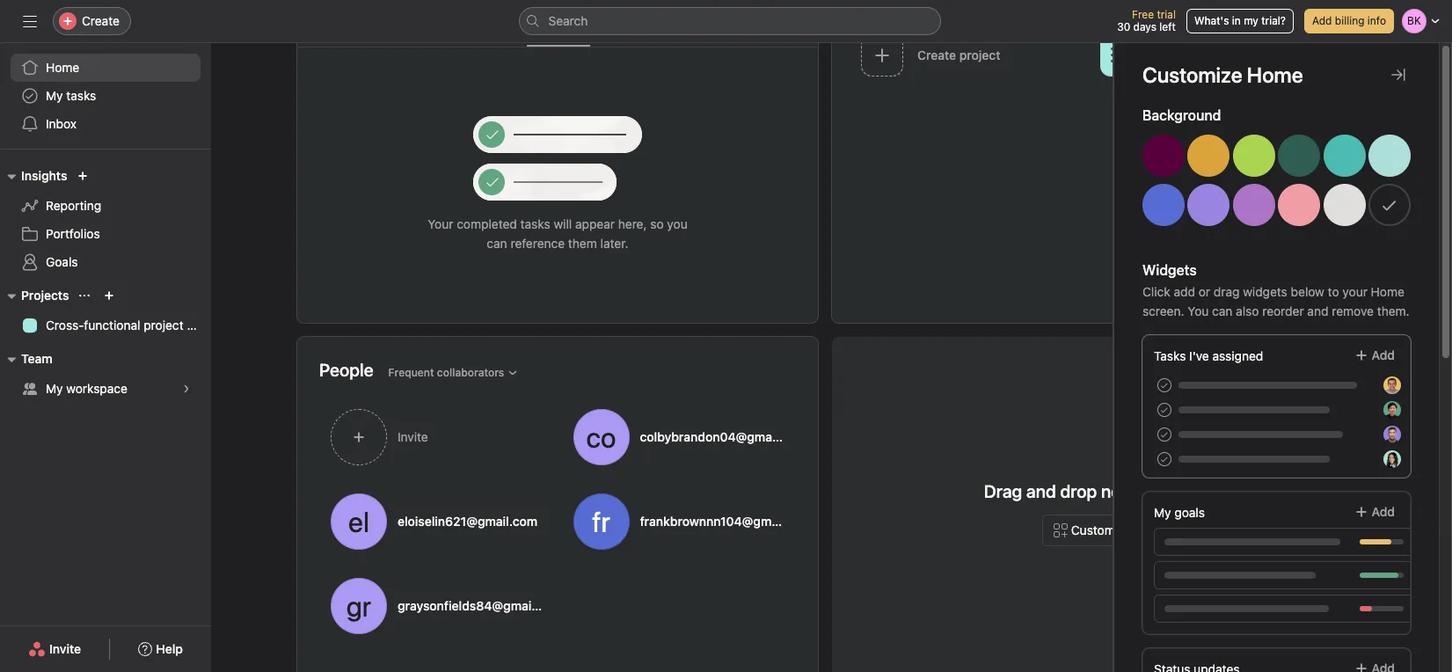 Task type: locate. For each thing, give the bounding box(es) containing it.
plan for cross-functional project plan
[[187, 318, 211, 333]]

functional up the soon on the top right
[[1196, 39, 1254, 54]]

0 vertical spatial can
[[487, 236, 508, 251]]

tasks inside your completed tasks will appear here, so you can reference them later.
[[521, 216, 551, 231]]

cross-functional project plan link
[[11, 312, 211, 340]]

project down trial?
[[1257, 39, 1299, 54]]

0 horizontal spatial functional
[[84, 318, 140, 333]]

0 vertical spatial add
[[1313, 14, 1333, 27]]

click add or drag widgets below to your home screen. you can also reorder and remove them.
[[1143, 284, 1410, 319]]

search button
[[519, 7, 941, 35]]

them
[[568, 236, 597, 251]]

drag
[[1214, 284, 1240, 299]]

plan down add billing info button
[[1302, 39, 1327, 54]]

you
[[1188, 304, 1209, 319]]

projects button
[[0, 285, 69, 306]]

1 vertical spatial cross-
[[46, 318, 84, 333]]

portfolios
[[46, 226, 100, 241]]

add
[[1174, 284, 1196, 299]]

graysonfields84@gmail.com button
[[319, 568, 564, 645]]

cross- inside cross-functional project plan link
[[46, 318, 84, 333]]

1 horizontal spatial functional
[[1196, 39, 1254, 54]]

i've
[[1190, 348, 1210, 363]]

cross- down show options, current sort, top icon
[[46, 318, 84, 333]]

project
[[1257, 39, 1299, 54], [144, 318, 184, 333]]

0 vertical spatial functional
[[1196, 39, 1254, 54]]

portfolios link
[[11, 220, 201, 248]]

invite inside dropdown button
[[398, 429, 428, 444]]

you
[[667, 216, 688, 231]]

help
[[156, 642, 183, 656]]

1 horizontal spatial project
[[1257, 39, 1299, 54]]

home
[[46, 60, 79, 75], [1372, 284, 1405, 299]]

invite
[[398, 429, 428, 444], [49, 642, 81, 656]]

create
[[82, 13, 120, 28]]

0 vertical spatial invite
[[398, 429, 428, 444]]

search
[[549, 13, 588, 28]]

your
[[428, 216, 454, 231]]

and inside click add or drag widgets below to your home screen. you can also reorder and remove them.
[[1308, 304, 1329, 319]]

my inside my workspace link
[[46, 381, 63, 396]]

1 vertical spatial home
[[1372, 284, 1405, 299]]

tasks up inbox
[[66, 88, 96, 103]]

your completed tasks will appear here, so you can reference them later.
[[428, 216, 688, 251]]

0 vertical spatial tasks
[[1166, 59, 1193, 72]]

30
[[1118, 20, 1131, 33]]

2 vertical spatial tasks
[[521, 216, 551, 231]]

my
[[46, 88, 63, 103], [46, 381, 63, 396], [1155, 505, 1172, 520]]

0 vertical spatial plan
[[1302, 39, 1327, 54]]

click
[[1143, 284, 1171, 299]]

my inside 'my tasks' link
[[46, 88, 63, 103]]

add button for tasks i've assigned
[[1343, 340, 1407, 371]]

2 horizontal spatial tasks
[[1166, 59, 1193, 72]]

left
[[1160, 20, 1177, 33]]

1 vertical spatial add
[[1372, 348, 1396, 363]]

cross- inside cross-functional project plan 3 tasks due soon
[[1157, 39, 1196, 54]]

0 horizontal spatial project
[[144, 318, 184, 333]]

add billing info button
[[1305, 9, 1395, 33]]

plan
[[1302, 39, 1327, 54], [187, 318, 211, 333]]

eloiselin621@gmail.com
[[398, 514, 538, 529]]

search list box
[[519, 7, 941, 35]]

home up my tasks
[[46, 60, 79, 75]]

invite button
[[17, 634, 93, 665]]

0 vertical spatial cross-
[[1157, 39, 1196, 54]]

collaborators
[[437, 366, 505, 379]]

plan inside cross-functional project plan 3 tasks due soon
[[1302, 39, 1327, 54]]

and
[[1308, 304, 1329, 319], [1027, 481, 1057, 502]]

plan up see details, my workspace image
[[187, 318, 211, 333]]

1 vertical spatial can
[[1213, 304, 1233, 319]]

functional inside projects element
[[84, 318, 140, 333]]

1 add button from the top
[[1343, 340, 1407, 371]]

insights element
[[0, 160, 211, 280]]

my for my tasks
[[46, 88, 63, 103]]

can down drag
[[1213, 304, 1233, 319]]

my for my workspace
[[46, 381, 63, 396]]

1 vertical spatial functional
[[84, 318, 140, 333]]

frequent collaborators button
[[381, 360, 527, 385]]

reference
[[511, 236, 565, 251]]

home inside global "element"
[[46, 60, 79, 75]]

see details, my workspace image
[[181, 384, 192, 394]]

my down team
[[46, 381, 63, 396]]

0 horizontal spatial invite
[[49, 642, 81, 656]]

home up them.
[[1372, 284, 1405, 299]]

project for cross-functional project plan
[[144, 318, 184, 333]]

customize home
[[1143, 62, 1304, 87]]

home link
[[11, 54, 201, 82]]

1 horizontal spatial home
[[1372, 284, 1405, 299]]

my down the new widgets
[[1155, 505, 1172, 520]]

soon
[[1217, 59, 1241, 72]]

0 horizontal spatial plan
[[187, 318, 211, 333]]

reporting link
[[11, 192, 201, 220]]

1 vertical spatial project
[[144, 318, 184, 333]]

1 horizontal spatial tasks
[[521, 216, 551, 231]]

project inside cross-functional project plan 3 tasks due soon
[[1257, 39, 1299, 54]]

1 vertical spatial my
[[46, 381, 63, 396]]

0 vertical spatial home
[[46, 60, 79, 75]]

create project
[[918, 47, 1001, 62]]

1 vertical spatial invite
[[49, 642, 81, 656]]

1 horizontal spatial plan
[[1302, 39, 1327, 54]]

0 horizontal spatial can
[[487, 236, 508, 251]]

will
[[554, 216, 572, 231]]

2 vertical spatial add
[[1372, 504, 1396, 519]]

2 vertical spatial my
[[1155, 505, 1172, 520]]

project up see details, my workspace image
[[144, 318, 184, 333]]

functional inside cross-functional project plan 3 tasks due soon
[[1196, 39, 1254, 54]]

and left drop
[[1027, 481, 1057, 502]]

new widgets
[[1102, 481, 1201, 502]]

0 horizontal spatial cross-
[[46, 318, 84, 333]]

tasks up reference
[[521, 216, 551, 231]]

trial
[[1158, 8, 1177, 21]]

1 vertical spatial plan
[[187, 318, 211, 333]]

them.
[[1378, 304, 1410, 319]]

drag and drop new widgets
[[985, 481, 1201, 502]]

team
[[21, 351, 52, 366]]

frankbrownnn104@gmail.com button
[[562, 483, 814, 561]]

1 horizontal spatial cross-
[[1157, 39, 1196, 54]]

1 vertical spatial tasks
[[66, 88, 96, 103]]

0 vertical spatial add button
[[1343, 340, 1407, 371]]

0 vertical spatial project
[[1257, 39, 1299, 54]]

0 vertical spatial my
[[46, 88, 63, 103]]

can down completed
[[487, 236, 508, 251]]

tasks inside cross-functional project plan 3 tasks due soon
[[1166, 59, 1193, 72]]

add
[[1313, 14, 1333, 27], [1372, 348, 1396, 363], [1372, 504, 1396, 519]]

cross- down left
[[1157, 39, 1196, 54]]

screen.
[[1143, 304, 1185, 319]]

0 vertical spatial and
[[1308, 304, 1329, 319]]

my up inbox
[[46, 88, 63, 103]]

0 horizontal spatial tasks
[[66, 88, 96, 103]]

widgets
[[1244, 284, 1288, 299]]

2 add button from the top
[[1343, 496, 1407, 528]]

and down below
[[1308, 304, 1329, 319]]

1 vertical spatial add button
[[1343, 496, 1407, 528]]

tasks right 3
[[1166, 59, 1193, 72]]

0 horizontal spatial and
[[1027, 481, 1057, 502]]

global element
[[0, 43, 211, 149]]

reporting
[[46, 198, 101, 213]]

1 horizontal spatial invite
[[398, 429, 428, 444]]

in
[[1233, 14, 1242, 27]]

due
[[1196, 59, 1214, 72]]

1 horizontal spatial can
[[1213, 304, 1233, 319]]

functional down new project or portfolio image
[[84, 318, 140, 333]]

1 horizontal spatial and
[[1308, 304, 1329, 319]]

close customization pane image
[[1392, 68, 1406, 82]]

colbybrandon04@gmail.com button
[[562, 399, 807, 476]]

plan inside projects element
[[187, 318, 211, 333]]

also
[[1237, 304, 1260, 319]]

tasks i've assigned
[[1155, 348, 1264, 363]]

teams element
[[0, 343, 211, 407]]

can
[[487, 236, 508, 251], [1213, 304, 1233, 319]]

goals link
[[11, 248, 201, 276]]

can inside your completed tasks will appear here, so you can reference them later.
[[487, 236, 508, 251]]

0 horizontal spatial home
[[46, 60, 79, 75]]

frequent
[[389, 366, 434, 379]]



Task type: vqa. For each thing, say whether or not it's contained in the screenshot.
FILES
no



Task type: describe. For each thing, give the bounding box(es) containing it.
invite button
[[319, 399, 555, 476]]

help button
[[127, 634, 194, 665]]

people
[[319, 359, 374, 380]]

graysonfields84@gmail.com
[[398, 598, 564, 613]]

background
[[1143, 107, 1222, 123]]

what's in my trial?
[[1195, 14, 1287, 27]]

create project link
[[854, 28, 1093, 84]]

background option group
[[1143, 135, 1412, 233]]

my workspace link
[[11, 375, 201, 403]]

so
[[651, 216, 664, 231]]

days
[[1134, 20, 1157, 33]]

cross- for cross-functional project plan 3 tasks due soon
[[1157, 39, 1196, 54]]

inbox link
[[11, 110, 201, 138]]

functional for cross-functional project plan
[[84, 318, 140, 333]]

create button
[[53, 7, 131, 35]]

invite inside button
[[49, 642, 81, 656]]

can inside click add or drag widgets below to your home screen. you can also reorder and remove them.
[[1213, 304, 1233, 319]]

cross-functional project plan 3 tasks due soon
[[1157, 39, 1327, 72]]

drag
[[985, 481, 1023, 502]]

home inside click add or drag widgets below to your home screen. you can also reorder and remove them.
[[1372, 284, 1405, 299]]

my goals
[[1155, 505, 1206, 520]]

trial?
[[1262, 14, 1287, 27]]

tasks inside global "element"
[[66, 88, 96, 103]]

insights button
[[0, 165, 67, 187]]

functional for cross-functional project plan 3 tasks due soon
[[1196, 39, 1254, 54]]

add for my goals
[[1372, 504, 1396, 519]]

free
[[1133, 8, 1155, 21]]

cross- for cross-functional project plan
[[46, 318, 84, 333]]

free trial 30 days left
[[1118, 8, 1177, 33]]

completed
[[457, 216, 517, 231]]

show options, current sort, top image
[[80, 290, 90, 301]]

add billing info
[[1313, 14, 1387, 27]]

customize
[[1072, 523, 1132, 538]]

here,
[[618, 216, 647, 231]]

info
[[1368, 14, 1387, 27]]

3
[[1157, 59, 1163, 72]]

projects element
[[0, 280, 211, 343]]

goals
[[1175, 505, 1206, 520]]

project for cross-functional project plan 3 tasks due soon
[[1257, 39, 1299, 54]]

drop
[[1061, 481, 1098, 502]]

projects
[[21, 288, 69, 303]]

later.
[[601, 236, 629, 251]]

insights
[[21, 168, 67, 183]]

plan for cross-functional project plan 3 tasks due soon
[[1302, 39, 1327, 54]]

billing
[[1336, 14, 1365, 27]]

what's in my trial? button
[[1187, 9, 1294, 33]]

tasks
[[1155, 348, 1187, 363]]

my for my goals
[[1155, 505, 1172, 520]]

new image
[[78, 171, 88, 181]]

eloiselin621@gmail.com button
[[319, 483, 555, 561]]

completed
[[527, 23, 591, 38]]

below
[[1292, 284, 1325, 299]]

goals
[[46, 254, 78, 269]]

customize button
[[1043, 515, 1143, 546]]

assigned
[[1213, 348, 1264, 363]]

frankbrownnn104@gmail.com
[[640, 514, 814, 529]]

my workspace
[[46, 381, 128, 396]]

new project or portfolio image
[[104, 290, 115, 301]]

add button for my goals
[[1343, 496, 1407, 528]]

remove
[[1333, 304, 1375, 319]]

workspace
[[66, 381, 128, 396]]

or
[[1199, 284, 1211, 299]]

my
[[1244, 14, 1259, 27]]

add inside button
[[1313, 14, 1333, 27]]

to
[[1329, 284, 1340, 299]]

reorder
[[1263, 304, 1305, 319]]

list image
[[1111, 44, 1132, 66]]

team button
[[0, 348, 52, 370]]

colbybrandon04@gmail.com
[[640, 429, 807, 444]]

inbox
[[46, 116, 77, 131]]

appear
[[576, 216, 615, 231]]

what's
[[1195, 14, 1230, 27]]

1 vertical spatial and
[[1027, 481, 1057, 502]]

widgets
[[1143, 262, 1197, 278]]

cross-functional project plan
[[46, 318, 211, 333]]

completed button
[[527, 23, 591, 47]]

add for tasks i've assigned
[[1372, 348, 1396, 363]]

frequent collaborators
[[389, 366, 505, 379]]

my tasks
[[46, 88, 96, 103]]

hide sidebar image
[[23, 14, 37, 28]]



